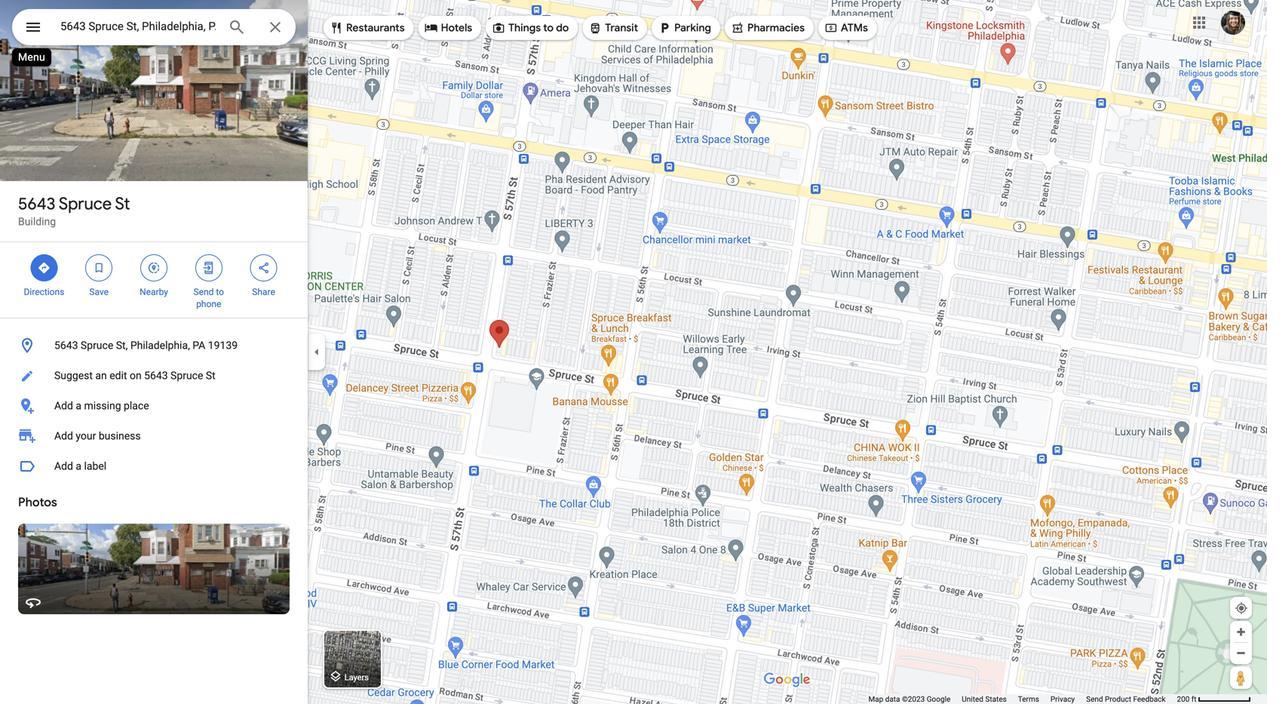 Task type: describe. For each thing, give the bounding box(es) containing it.
terms button
[[1019, 694, 1040, 704]]


[[658, 20, 672, 36]]

suggest an edit on 5643 spruce st
[[54, 369, 216, 382]]

zoom in image
[[1236, 626, 1247, 638]]

spruce inside 'button'
[[171, 369, 203, 382]]

send product feedback
[[1087, 695, 1166, 704]]

add a missing place
[[54, 400, 149, 412]]

place
[[124, 400, 149, 412]]

product
[[1106, 695, 1132, 704]]

200 ft
[[1178, 695, 1197, 704]]

to inside send to phone
[[216, 287, 224, 297]]

5643 spruce st, philadelphia, pa 19139 button
[[0, 331, 308, 361]]


[[825, 20, 838, 36]]

 pharmacies
[[731, 20, 805, 36]]

show street view coverage image
[[1231, 666, 1253, 689]]

do
[[556, 21, 569, 35]]

ft
[[1192, 695, 1197, 704]]

philadelphia,
[[130, 339, 190, 352]]

transit
[[605, 21, 638, 35]]

privacy button
[[1051, 694, 1075, 704]]

nearby
[[140, 287, 168, 297]]

label
[[84, 460, 107, 472]]

save
[[89, 287, 109, 297]]

 atms
[[825, 20, 868, 36]]


[[202, 260, 216, 276]]

st,
[[116, 339, 128, 352]]

feedback
[[1134, 695, 1166, 704]]

hotels
[[441, 21, 472, 35]]

google
[[927, 695, 951, 704]]

5643 inside suggest an edit on 5643 spruce st 'button'
[[144, 369, 168, 382]]

200 ft button
[[1178, 695, 1252, 704]]

send for send to phone
[[194, 287, 214, 297]]

united states button
[[962, 694, 1007, 704]]

5643 spruce st, philadelphia, pa 19139
[[54, 339, 238, 352]]

add your business
[[54, 430, 141, 442]]

edit
[[110, 369, 127, 382]]

map data ©2023 google
[[869, 695, 951, 704]]

privacy
[[1051, 695, 1075, 704]]

pharmacies
[[748, 21, 805, 35]]


[[589, 20, 602, 36]]

 search field
[[12, 9, 296, 48]]

atms
[[841, 21, 868, 35]]

 things to do
[[492, 20, 569, 36]]


[[492, 20, 506, 36]]


[[24, 16, 42, 38]]

building
[[18, 215, 56, 228]]

19139
[[208, 339, 238, 352]]

st inside 5643 spruce st building
[[115, 193, 130, 214]]

on
[[130, 369, 142, 382]]

pa
[[193, 339, 205, 352]]


[[731, 20, 745, 36]]

 hotels
[[425, 20, 472, 36]]

add for add your business
[[54, 430, 73, 442]]

add a label button
[[0, 451, 308, 481]]


[[425, 20, 438, 36]]



Task type: locate. For each thing, give the bounding box(es) containing it.
add inside button
[[54, 400, 73, 412]]

5643
[[18, 193, 55, 214], [54, 339, 78, 352], [144, 369, 168, 382]]

1 vertical spatial a
[[76, 460, 82, 472]]

5643 up suggest
[[54, 339, 78, 352]]


[[257, 260, 271, 276]]

google account: giulia masi  
(giulia.masi@adept.ai) image
[[1222, 11, 1246, 35]]

suggest
[[54, 369, 93, 382]]

0 vertical spatial add
[[54, 400, 73, 412]]

0 horizontal spatial st
[[115, 193, 130, 214]]

1 vertical spatial send
[[1087, 695, 1104, 704]]


[[92, 260, 106, 276]]

add for add a label
[[54, 460, 73, 472]]

2 vertical spatial 5643
[[144, 369, 168, 382]]

©2023
[[902, 695, 925, 704]]

send
[[194, 287, 214, 297], [1087, 695, 1104, 704]]

st
[[115, 193, 130, 214], [206, 369, 216, 382]]

st inside 'button'
[[206, 369, 216, 382]]

send up phone
[[194, 287, 214, 297]]

5643 inside 5643 spruce st building
[[18, 193, 55, 214]]

your
[[76, 430, 96, 442]]

parking
[[675, 21, 712, 35]]

3 add from the top
[[54, 460, 73, 472]]

5643 up building
[[18, 193, 55, 214]]

0 vertical spatial to
[[544, 21, 554, 35]]

map
[[869, 695, 884, 704]]

1 vertical spatial st
[[206, 369, 216, 382]]

share
[[252, 287, 275, 297]]

footer
[[869, 694, 1178, 704]]

show your location image
[[1235, 601, 1249, 615]]

missing
[[84, 400, 121, 412]]

1 add from the top
[[54, 400, 73, 412]]

terms
[[1019, 695, 1040, 704]]

0 vertical spatial a
[[76, 400, 82, 412]]

things
[[509, 21, 541, 35]]

a inside button
[[76, 400, 82, 412]]

0 vertical spatial spruce
[[59, 193, 112, 214]]

 transit
[[589, 20, 638, 36]]

spruce left st, on the left of page
[[81, 339, 113, 352]]

united
[[962, 695, 984, 704]]

5643 spruce st building
[[18, 193, 130, 228]]

 parking
[[658, 20, 712, 36]]

add left label on the bottom left of page
[[54, 460, 73, 472]]

to left the do
[[544, 21, 554, 35]]

spruce inside 5643 spruce st building
[[59, 193, 112, 214]]

send product feedback button
[[1087, 694, 1166, 704]]

a inside button
[[76, 460, 82, 472]]

5643 inside 5643 spruce st, philadelphia, pa 19139 button
[[54, 339, 78, 352]]

1 vertical spatial add
[[54, 430, 73, 442]]

add inside 'link'
[[54, 430, 73, 442]]

add a missing place button
[[0, 391, 308, 421]]

add down suggest
[[54, 400, 73, 412]]

send left product
[[1087, 695, 1104, 704]]

add a label
[[54, 460, 107, 472]]

0 vertical spatial send
[[194, 287, 214, 297]]

None field
[[60, 17, 216, 35]]


[[147, 260, 161, 276]]

 restaurants
[[330, 20, 405, 36]]

2 vertical spatial spruce
[[171, 369, 203, 382]]

to inside  things to do
[[544, 21, 554, 35]]

spruce
[[59, 193, 112, 214], [81, 339, 113, 352], [171, 369, 203, 382]]

200
[[1178, 695, 1190, 704]]

photos
[[18, 495, 57, 510]]

spruce up 
[[59, 193, 112, 214]]

footer containing map data ©2023 google
[[869, 694, 1178, 704]]

add for add a missing place
[[54, 400, 73, 412]]

spruce down pa
[[171, 369, 203, 382]]

a for label
[[76, 460, 82, 472]]

0 horizontal spatial to
[[216, 287, 224, 297]]

1 vertical spatial spruce
[[81, 339, 113, 352]]

1 vertical spatial to
[[216, 287, 224, 297]]

a left missing
[[76, 400, 82, 412]]

suggest an edit on 5643 spruce st button
[[0, 361, 308, 391]]

google maps element
[[0, 0, 1268, 704]]

0 vertical spatial st
[[115, 193, 130, 214]]

a left label on the bottom left of page
[[76, 460, 82, 472]]

footer inside google maps element
[[869, 694, 1178, 704]]

2 a from the top
[[76, 460, 82, 472]]

1 horizontal spatial send
[[1087, 695, 1104, 704]]

states
[[986, 695, 1007, 704]]

5643 for st,
[[54, 339, 78, 352]]


[[37, 260, 51, 276]]

5643 spruce st main content
[[0, 0, 308, 704]]

collapse side panel image
[[309, 344, 325, 360]]

add
[[54, 400, 73, 412], [54, 430, 73, 442], [54, 460, 73, 472]]

spruce for st
[[59, 193, 112, 214]]

add your business link
[[0, 421, 308, 451]]

a for missing
[[76, 400, 82, 412]]

united states
[[962, 695, 1007, 704]]

1 horizontal spatial st
[[206, 369, 216, 382]]

directions
[[24, 287, 64, 297]]

spruce inside button
[[81, 339, 113, 352]]

0 vertical spatial 5643
[[18, 193, 55, 214]]


[[330, 20, 343, 36]]

1 vertical spatial 5643
[[54, 339, 78, 352]]

2 add from the top
[[54, 430, 73, 442]]

1 horizontal spatial to
[[544, 21, 554, 35]]

layers
[[345, 673, 369, 682]]

an
[[95, 369, 107, 382]]

spruce for st,
[[81, 339, 113, 352]]

send inside send product feedback button
[[1087, 695, 1104, 704]]

actions for 5643 spruce st region
[[0, 242, 308, 318]]

to
[[544, 21, 554, 35], [216, 287, 224, 297]]

 button
[[12, 9, 54, 48]]

5643 for st
[[18, 193, 55, 214]]

phone
[[196, 299, 221, 309]]

none field inside 5643 spruce st, philadelphia, pa 19139 field
[[60, 17, 216, 35]]

5643 right on
[[144, 369, 168, 382]]

send to phone
[[194, 287, 224, 309]]

1 a from the top
[[76, 400, 82, 412]]

send for send product feedback
[[1087, 695, 1104, 704]]

data
[[886, 695, 901, 704]]

0 horizontal spatial send
[[194, 287, 214, 297]]

2 vertical spatial add
[[54, 460, 73, 472]]

a
[[76, 400, 82, 412], [76, 460, 82, 472]]

restaurants
[[346, 21, 405, 35]]

add left the your
[[54, 430, 73, 442]]

send inside send to phone
[[194, 287, 214, 297]]

5643 Spruce St, Philadelphia, PA 19139 field
[[12, 9, 296, 45]]

add inside button
[[54, 460, 73, 472]]

business
[[99, 430, 141, 442]]

zoom out image
[[1236, 647, 1247, 659]]

to up phone
[[216, 287, 224, 297]]



Task type: vqa. For each thing, say whether or not it's contained in the screenshot.
201 related to 201 S Lincoln Ave
no



